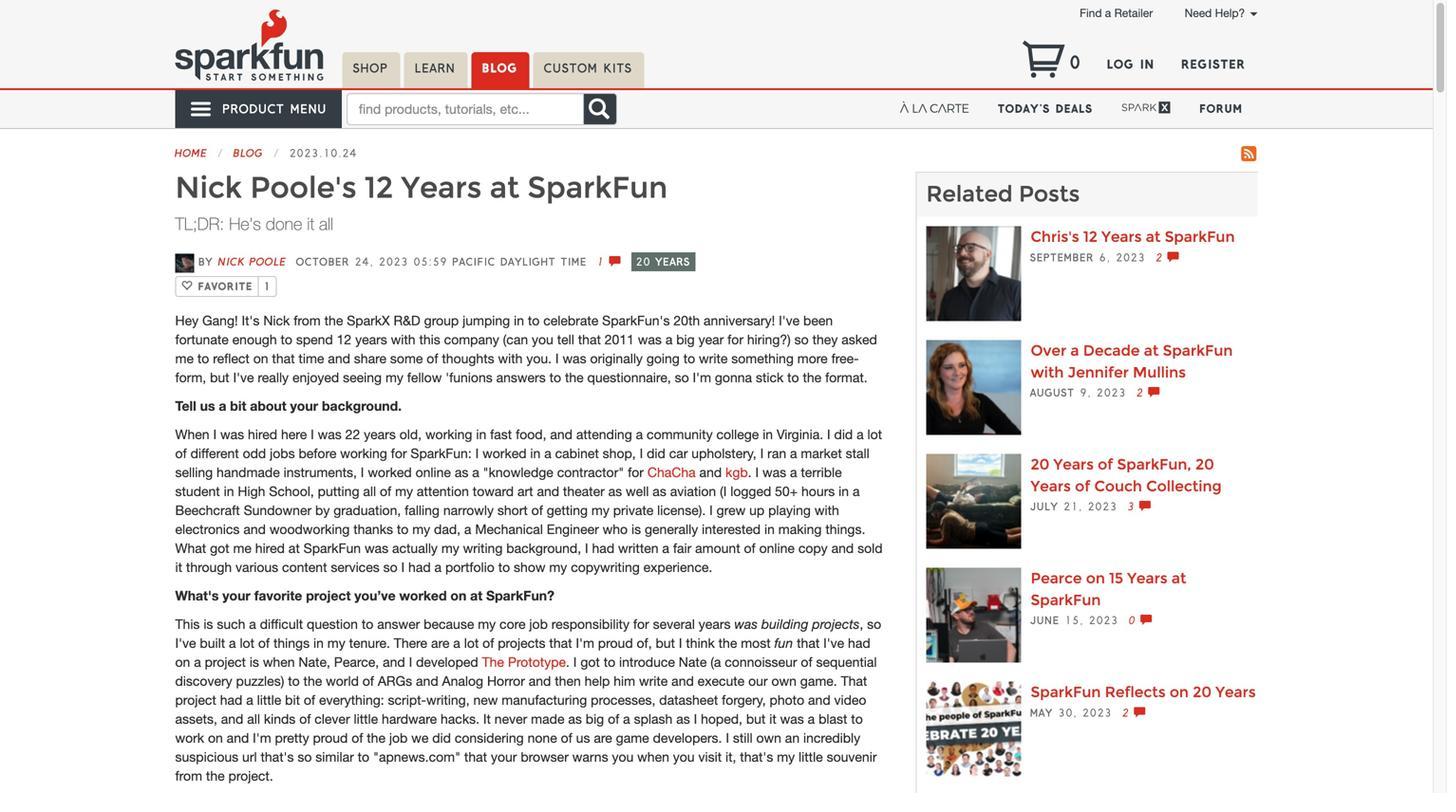 Task type: vqa. For each thing, say whether or not it's contained in the screenshot.


Task type: locate. For each thing, give the bounding box(es) containing it.
us
[[200, 399, 215, 414], [576, 731, 590, 746]]

at inside "nick poole's 12 years at sparkfun tl;dr: he's done it all"
[[490, 170, 519, 206]]

tell
[[175, 399, 196, 414]]

when down things
[[263, 655, 295, 671]]

0 horizontal spatial your
[[222, 588, 251, 604]]

manufacturing
[[502, 693, 587, 709]]

i down there
[[409, 655, 412, 671]]

2 vertical spatial project
[[175, 693, 216, 709]]

to left show at the left of the page
[[498, 560, 510, 576]]

that up really
[[272, 351, 295, 367]]

nick poole's 12 years at sparkfun link
[[175, 170, 668, 206]]

for inside hey gang! it's nick from the sparkx r&d group jumping in to celebrate sparkfun's 20th anniversary! i've been fortunate enough to spend 12 years with this company (can you tell that 2011 was a big year for hiring?) so they asked me to reflect on that time and share some of thoughts with you. i was originally going to write something more free- form, but i've really enjoyed seeing my fellow 'funions answers to the questionnaire, so i'm gonna stick to the format.
[[727, 332, 743, 348]]

you up "you." on the top left of the page
[[532, 332, 553, 348]]

2 down chris's 12 years at sparkfun
[[1156, 251, 1167, 264]]

1 vertical spatial nick
[[218, 256, 246, 268]]

had down actually
[[408, 560, 431, 576]]

and inside that i've had on a project is when nate, pearce, and i developed
[[383, 655, 405, 671]]

my inside . i got to introduce nate (a connoisseur of sequential discovery puzzles) to the world of args and analog horror and then help him write and execute our own game. that project had a little bit of everything: script-writing, new manufacturing processes, datasheet forgery, photo and video assets, and all kinds of clever little hardware hacks. it never made as big of a splash as i hoped, but it was a blast to work on and i'm pretty proud of the job we did considering none of us are game developers. i still own an incredibly suspicious url that's so similar to "apnews.com" that your browser warns you when you visit it, that's my little souvenir from the project.
[[777, 750, 795, 765]]

never
[[495, 712, 527, 728]]

i'm for write
[[693, 370, 711, 386]]

2 vertical spatial i'm
[[253, 731, 271, 746]]

are up developed
[[431, 636, 449, 652]]

i left think
[[679, 636, 682, 652]]

nate
[[679, 655, 707, 671]]

1 vertical spatial project
[[205, 655, 246, 671]]

in up nate,
[[313, 636, 324, 652]]

the inside , so i've built a lot of things in my tenure. there are a lot of projects that i'm proud of, but i think the most
[[718, 636, 737, 652]]

.
[[748, 465, 752, 481], [566, 655, 570, 671]]

2 vertical spatial it
[[769, 712, 776, 728]]

bit
[[230, 399, 246, 414], [285, 693, 300, 709]]

lot down such
[[240, 636, 254, 652]]

had inside that i've had on a project is when nate, pearce, and i developed
[[848, 636, 870, 652]]

you inside hey gang! it's nick from the sparkx r&d group jumping in to celebrate sparkfun's 20th anniversary! i've been fortunate enough to spend 12 years with this company (can you tell that 2011 was a big year for hiring?) so they asked me to reflect on that time and share some of thoughts with you. i was originally going to write something more free- form, but i've really enjoyed seeing my fellow 'funions answers to the questionnaire, so i'm gonna stick to the format.
[[532, 332, 553, 348]]

that inside that i've had on a project is when nate, pearce, and i developed
[[797, 636, 820, 652]]

own left an
[[756, 731, 781, 746]]

0 horizontal spatial did
[[432, 731, 451, 746]]

to
[[528, 313, 540, 329], [281, 332, 292, 348], [197, 351, 209, 367], [683, 351, 695, 367], [549, 370, 561, 386], [787, 370, 799, 386], [397, 522, 409, 538], [498, 560, 510, 576], [362, 617, 373, 633], [604, 655, 615, 671], [288, 674, 300, 690], [851, 712, 863, 728], [358, 750, 369, 765]]

all up october
[[319, 214, 333, 234]]

us up warns
[[576, 731, 590, 746]]

of right none
[[561, 731, 572, 746]]

asked
[[841, 332, 877, 348]]

. inside . i was a terrible student in high school, putting all of my attention toward art and theater as well as aviation (i logged 50+ hours in a beechcraft sundowner by graduation, falling narrowly short of getting my private license). i grew up playing with electronics and woodworking thanks to my dad, a mechanical engineer who is generally interested in making things. what got me hired at sparkfun was actually my writing background, i had written a fair amount of online copy and sold it through various content services so i had a portfolio to show my copywriting experience.
[[748, 465, 752, 481]]

1 vertical spatial blog link
[[234, 147, 264, 160]]

blog for blog link to the left
[[234, 147, 264, 160]]

pearce on 15 years at sparkfun link
[[926, 568, 1258, 663]]

working down 22
[[340, 446, 387, 462]]

0 vertical spatial little
[[257, 693, 281, 709]]

0 horizontal spatial us
[[200, 399, 215, 414]]

cabinet
[[555, 446, 599, 462]]

2 horizontal spatial all
[[363, 484, 376, 500]]

as right made at the bottom of page
[[568, 712, 582, 728]]

theater
[[563, 484, 605, 500]]

visit
[[698, 750, 722, 765]]

years
[[355, 332, 387, 348], [364, 427, 396, 443], [699, 617, 731, 633]]

developed
[[416, 655, 478, 671]]

1 horizontal spatial little
[[354, 712, 378, 728]]

a inside hey gang! it's nick from the sparkx r&d group jumping in to celebrate sparkfun's 20th anniversary! i've been fortunate enough to spend 12 years with this company (can you tell that 2011 was a big year for hiring?) so they asked me to reflect on that time and share some of thoughts with you. i was originally going to write something more free- form, but i've really enjoyed seeing my fellow 'funions answers to the questionnaire, so i'm gonna stick to the format.
[[665, 332, 673, 348]]

got
[[210, 541, 229, 557], [580, 655, 600, 671]]

comment image inside the 1 link
[[609, 256, 622, 267]]

are
[[431, 636, 449, 652], [594, 731, 612, 746]]

in right log
[[1140, 58, 1155, 71]]

so right ,
[[867, 617, 881, 633]]

so down actually
[[383, 560, 398, 576]]

big inside hey gang! it's nick from the sparkx r&d group jumping in to celebrate sparkfun's 20th anniversary! i've been fortunate enough to spend 12 years with this company (can you tell that 2011 was a big year for hiring?) so they asked me to reflect on that time and share some of thoughts with you. i was originally going to write something more free- form, but i've really enjoyed seeing my fellow 'funions answers to the questionnaire, so i'm gonna stick to the format.
[[676, 332, 695, 348]]

1 vertical spatial working
[[340, 446, 387, 462]]

0 left log
[[1070, 53, 1082, 73]]

0 vertical spatial big
[[676, 332, 695, 348]]

1 vertical spatial us
[[576, 731, 590, 746]]

such
[[217, 617, 245, 633]]

i've inside that i've had on a project is when nate, pearce, and i developed
[[823, 636, 844, 652]]

celebrate
[[543, 313, 598, 329]]

by inside . i was a terrible student in high school, putting all of my attention toward art and theater as well as aviation (i logged 50+ hours in a beechcraft sundowner by graduation, falling narrowly short of getting my private license). i grew up playing with electronics and woodworking thanks to my dad, a mechanical engineer who is generally interested in making things. what got me hired at sparkfun was actually my writing background, i had written a fair amount of online copy and sold it through various content services so i had a portfolio to show my copywriting experience.
[[315, 503, 330, 519]]

so inside . i was a terrible student in high school, putting all of my attention toward art and theater as well as aviation (i logged 50+ hours in a beechcraft sundowner by graduation, falling narrowly short of getting my private license). i grew up playing with electronics and woodworking thanks to my dad, a mechanical engineer who is generally interested in making things. what got me hired at sparkfun was actually my writing background, i had written a fair amount of online copy and sold it through various content services so i had a portfolio to show my copywriting experience.
[[383, 560, 398, 576]]

0 horizontal spatial .
[[566, 655, 570, 671]]

1 horizontal spatial big
[[676, 332, 695, 348]]

when inside . i got to introduce nate (a connoisseur of sequential discovery puzzles) to the world of args and analog horror and then help him write and execute our own game. that project had a little bit of everything: script-writing, new manufacturing processes, datasheet forgery, photo and video assets, and all kinds of clever little hardware hacks. it never made as big of a splash as i hoped, but it was a blast to work on and i'm pretty proud of the job we did considering none of us are game developers. i still own an incredibly suspicious url that's so similar to "apnews.com" that your browser warns you when you visit it, that's my little souvenir from the project.
[[637, 750, 669, 765]]

1 vertical spatial me
[[233, 541, 252, 557]]

2 for years
[[1156, 251, 1167, 264]]

suspicious
[[175, 750, 238, 765]]

, so i've built a lot of things in my tenure. there are a lot of projects that i'm proud of, but i think the most
[[175, 617, 881, 652]]

0 vertical spatial i'm
[[693, 370, 711, 386]]

comment image
[[1167, 251, 1180, 262], [609, 256, 622, 267], [1148, 387, 1161, 398], [1139, 500, 1152, 512], [1140, 614, 1153, 626]]

sparkfun reflects on 20 years link
[[926, 682, 1258, 777]]

college
[[716, 427, 759, 443]]

i'm left gonna
[[693, 370, 711, 386]]

on inside . i got to introduce nate (a connoisseur of sequential discovery puzzles) to the world of args and analog horror and then help him write and execute our own game. that project had a little bit of everything: script-writing, new manufacturing processes, datasheet forgery, photo and video assets, and all kinds of clever little hardware hacks. it never made as big of a splash as i hoped, but it was a blast to work on and i'm pretty proud of the job we did considering none of us are game developers. i still own an incredibly suspicious url that's so similar to "apnews.com" that your browser warns you when you visit it, that's my little souvenir from the project.
[[208, 731, 223, 746]]

nick up the tl;dr:
[[175, 170, 242, 206]]

0 horizontal spatial working
[[340, 446, 387, 462]]

favorite
[[254, 588, 302, 604]]

you
[[532, 332, 553, 348], [612, 750, 634, 765], [673, 750, 695, 765]]

working up sparkfun:
[[425, 427, 472, 443]]

so down going
[[675, 370, 689, 386]]

2 vertical spatial nick
[[263, 313, 290, 329]]

0 horizontal spatial 1
[[264, 281, 271, 293]]

2 for decade
[[1136, 387, 1148, 399]]

graduation,
[[333, 503, 401, 519]]

1 down poole
[[264, 281, 271, 293]]

1 vertical spatial write
[[639, 674, 668, 690]]

worked down "old,"
[[368, 465, 412, 481]]

stick
[[756, 370, 784, 386]]

poole
[[250, 256, 287, 268]]

was
[[638, 332, 662, 348], [563, 351, 586, 367], [220, 427, 244, 443], [318, 427, 342, 443], [762, 465, 786, 481], [365, 541, 388, 557], [734, 617, 758, 633], [780, 712, 804, 728]]

0 horizontal spatial blog
[[234, 147, 264, 160]]

i right "you." on the top left of the page
[[555, 351, 559, 367]]

had down the discovery
[[220, 693, 242, 709]]

0 horizontal spatial 0
[[1070, 53, 1082, 73]]

heart empty image
[[181, 280, 193, 292]]

all inside . i got to introduce nate (a connoisseur of sequential discovery puzzles) to the world of args and analog horror and then help him write and execute our own game. that project had a little bit of everything: script-writing, new manufacturing processes, datasheet forgery, photo and video assets, and all kinds of clever little hardware hacks. it never made as big of a splash as i hoped, but it was a blast to work on and i'm pretty proud of the job we did considering none of us are game developers. i still own an incredibly suspicious url that's so similar to "apnews.com" that your browser warns you when you visit it, that's my little souvenir from the project.
[[247, 712, 260, 728]]

2023 down couch
[[1088, 501, 1118, 513]]

1 horizontal spatial write
[[699, 351, 728, 367]]

12 inside hey gang! it's nick from the sparkx r&d group jumping in to celebrate sparkfun's 20th anniversary! i've been fortunate enough to spend 12 years with this company (can you tell that 2011 was a big year for hiring?) so they asked me to reflect on that time and share some of thoughts with you. i was originally going to write something more free- form, but i've really enjoyed seeing my fellow 'funions answers to the questionnaire, so i'm gonna stick to the format.
[[337, 332, 352, 348]]

i'm
[[693, 370, 711, 386], [576, 636, 594, 652], [253, 731, 271, 746]]

of up july 21, 2023
[[1075, 478, 1090, 495]]

all left kinds
[[247, 712, 260, 728]]

i up graduation,
[[361, 465, 364, 481]]

0 horizontal spatial blog link
[[234, 147, 264, 160]]

reflect
[[213, 351, 250, 367]]

. inside . i got to introduce nate (a connoisseur of sequential discovery puzzles) to the world of args and analog horror and then help him write and execute our own game. that project had a little bit of everything: script-writing, new manufacturing processes, datasheet forgery, photo and video assets, and all kinds of clever little hardware hacks. it never made as big of a splash as i hoped, but it was a blast to work on and i'm pretty proud of the job we did considering none of us are game developers. i still own an incredibly suspicious url that's so similar to "apnews.com" that your browser warns you when you visit it, that's my little souvenir from the project.
[[566, 655, 570, 671]]

group
[[424, 313, 459, 329]]

write inside hey gang! it's nick from the sparkx r&d group jumping in to celebrate sparkfun's 20th anniversary! i've been fortunate enough to spend 12 years with this company (can you tell that 2011 was a big year for hiring?) so they asked me to reflect on that time and share some of thoughts with you. i was originally going to write something more free- form, but i've really enjoyed seeing my fellow 'funions answers to the questionnaire, so i'm gonna stick to the format.
[[699, 351, 728, 367]]

it inside "nick poole's 12 years at sparkfun tl;dr: he's done it all"
[[307, 214, 314, 234]]

1 horizontal spatial blog
[[483, 61, 518, 75]]

1 horizontal spatial but
[[656, 636, 675, 652]]

big
[[676, 332, 695, 348], [586, 712, 604, 728]]

private
[[613, 503, 654, 519]]

0 vertical spatial when
[[263, 655, 295, 671]]

as up attention
[[455, 465, 468, 481]]

2 horizontal spatial did
[[834, 427, 853, 443]]

0 horizontal spatial i'm
[[253, 731, 271, 746]]

format.
[[825, 370, 868, 386]]

0 vertical spatial 2
[[1156, 251, 1167, 264]]

it inside . i got to introduce nate (a connoisseur of sequential discovery puzzles) to the world of args and analog horror and then help him write and execute our own game. that project had a little bit of everything: script-writing, new manufacturing processes, datasheet forgery, photo and video assets, and all kinds of clever little hardware hacks. it never made as big of a splash as i hoped, but it was a blast to work on and i'm pretty proud of the job we did considering none of us are game developers. i still own an incredibly suspicious url that's so similar to "apnews.com" that your browser warns you when you visit it, that's my little souvenir from the project.
[[769, 712, 776, 728]]

2023 for chris's
[[1116, 251, 1146, 264]]

1 vertical spatial did
[[647, 446, 665, 462]]

with down '(can'
[[498, 351, 523, 367]]

years inside the when i was hired here i was 22 years old, working in fast food, and attending a community college in virginia. i did a lot of different odd jobs before working for sparkfun: i worked in a cabinet shop, i did car upholstery, i ran a market stall selling handmade instruments, i worked online as a "knowledge contractor" for
[[364, 427, 396, 443]]

0 vertical spatial proud
[[598, 636, 633, 652]]

worked up answer
[[399, 588, 447, 604]]

hired inside . i was a terrible student in high school, putting all of my attention toward art and theater as well as aviation (i logged 50+ hours in a beechcraft sundowner by graduation, falling narrowly short of getting my private license). i grew up playing with electronics and woodworking thanks to my dad, a mechanical engineer who is generally interested in making things. what got me hired at sparkfun was actually my writing background, i had written a fair amount of online copy and sold it through various content services so i had a portfolio to show my copywriting experience.
[[255, 541, 285, 557]]

all up graduation,
[[363, 484, 376, 500]]

blog for blog link to the right
[[483, 61, 518, 75]]

1 vertical spatial 0
[[1129, 615, 1140, 627]]

. i was a terrible student in high school, putting all of my attention toward art and theater as well as aviation (i logged 50+ hours in a beechcraft sundowner by graduation, falling narrowly short of getting my private license). i grew up playing with electronics and woodworking thanks to my dad, a mechanical engineer who is generally interested in making things. what got me hired at sparkfun was actually my writing background, i had written a fair amount of online copy and sold it through various content services so i had a portfolio to show my copywriting experience.
[[175, 465, 883, 576]]

projects
[[812, 617, 860, 633], [498, 636, 546, 652]]

0 vertical spatial 1
[[597, 256, 609, 268]]

i'm inside . i got to introduce nate (a connoisseur of sequential discovery puzzles) to the world of args and analog horror and then help him write and execute our own game. that project had a little bit of everything: script-writing, new manufacturing processes, datasheet forgery, photo and video assets, and all kinds of clever little hardware hacks. it never made as big of a splash as i hoped, but it was a blast to work on and i'm pretty proud of the job we did considering none of us are game developers. i still own an incredibly suspicious url that's so similar to "apnews.com" that your browser warns you when you visit it, that's my little souvenir from the project.
[[253, 731, 271, 746]]

sparkfun news feed image
[[1237, 146, 1258, 161]]

1 vertical spatial is
[[203, 617, 213, 633]]

nick poole link
[[218, 256, 287, 268]]

when down game on the bottom of page
[[637, 750, 669, 765]]

1 vertical spatial bit
[[285, 693, 300, 709]]

up
[[749, 503, 765, 519]]

1 horizontal spatial online
[[759, 541, 795, 557]]

in inside hey gang! it's nick from the sparkx r&d group jumping in to celebrate sparkfun's 20th anniversary! i've been fortunate enough to spend 12 years with this company (can you tell that 2011 was a big year for hiring?) so they asked me to reflect on that time and share some of thoughts with you. i was originally going to write something more free- form, but i've really enjoyed seeing my fellow 'funions answers to the questionnaire, so i'm gonna stick to the format.
[[514, 313, 524, 329]]

years inside hey gang! it's nick from the sparkx r&d group jumping in to celebrate sparkfun's 20th anniversary! i've been fortunate enough to spend 12 years with this company (can you tell that 2011 was a big year for hiring?) so they asked me to reflect on that time and share some of thoughts with you. i was originally going to write something more free- form, but i've really enjoyed seeing my fellow 'funions answers to the questionnaire, so i'm gonna stick to the format.
[[355, 332, 387, 348]]

15
[[1109, 570, 1123, 588]]

september 6, 2023
[[1031, 251, 1146, 264]]

online down making
[[759, 541, 795, 557]]

0 vertical spatial did
[[834, 427, 853, 443]]

3
[[1127, 501, 1139, 513]]

1 horizontal spatial 2
[[1136, 387, 1148, 399]]

you.
[[526, 351, 552, 367]]

1 vertical spatial blog
[[234, 147, 264, 160]]

me inside . i was a terrible student in high school, putting all of my attention toward art and theater as well as aviation (i logged 50+ hours in a beechcraft sundowner by graduation, falling narrowly short of getting my private license). i grew up playing with electronics and woodworking thanks to my dad, a mechanical engineer who is generally interested in making things. what got me hired at sparkfun was actually my writing background, i had written a fair amount of online copy and sold it through various content services so i had a portfolio to show my copywriting experience.
[[233, 541, 252, 557]]

form,
[[175, 370, 206, 386]]

my inside , so i've built a lot of things in my tenure. there are a lot of projects that i'm proud of, but i think the most
[[327, 636, 345, 652]]

that's
[[261, 750, 294, 765], [740, 750, 773, 765]]

i right shop,
[[640, 446, 643, 462]]

1 vertical spatial i'm
[[576, 636, 594, 652]]

on inside pearce on 15 years at sparkfun
[[1086, 570, 1105, 588]]

in right the hours
[[839, 484, 849, 500]]

1 right time
[[597, 256, 609, 268]]

a inside that i've had on a project is when nate, pearce, and i developed
[[194, 655, 201, 671]]

that right fun
[[797, 636, 820, 652]]

you down game on the bottom of page
[[612, 750, 634, 765]]

0 horizontal spatial got
[[210, 541, 229, 557]]

0 horizontal spatial online
[[416, 465, 451, 481]]

0 vertical spatial job
[[529, 617, 548, 633]]

bit inside . i got to introduce nate (a connoisseur of sequential discovery puzzles) to the world of args and analog horror and then help him write and execute our own game. that project had a little bit of everything: script-writing, new manufacturing processes, datasheet forgery, photo and video assets, and all kinds of clever little hardware hacks. it never made as big of a splash as i hoped, but it was a blast to work on and i'm pretty proud of the job we did considering none of us are game developers. i still own an incredibly suspicious url that's so similar to "apnews.com" that your browser warns you when you visit it, that's my little souvenir from the project.
[[285, 693, 300, 709]]

0 vertical spatial is
[[631, 522, 641, 538]]

fast
[[490, 427, 512, 443]]

your
[[290, 399, 318, 414], [222, 588, 251, 604], [491, 750, 517, 765]]

product
[[223, 102, 285, 116]]

1 horizontal spatial by
[[315, 503, 330, 519]]

0 horizontal spatial but
[[210, 370, 229, 386]]

proud down clever
[[313, 731, 348, 746]]

but inside , so i've built a lot of things in my tenure. there are a lot of projects that i'm proud of, but i think the most
[[656, 636, 675, 652]]

1 vertical spatial 2 link
[[1136, 387, 1161, 399]]

. up then
[[566, 655, 570, 671]]

1 vertical spatial big
[[586, 712, 604, 728]]

souvenir
[[827, 750, 877, 765]]

. up logged
[[748, 465, 752, 481]]

are up warns
[[594, 731, 612, 746]]

and up datasheet
[[671, 674, 694, 690]]

20 years of sparkfun, 20 years of couch collecting
[[1031, 456, 1222, 495]]

me up various
[[233, 541, 252, 557]]

0 vertical spatial blog
[[483, 61, 518, 75]]

1 vertical spatial 2
[[1136, 387, 1148, 399]]

1 vertical spatial little
[[354, 712, 378, 728]]

from inside . i got to introduce nate (a connoisseur of sequential discovery puzzles) to the world of args and analog horror and then help him write and execute our own game. that project had a little bit of everything: script-writing, new manufacturing processes, datasheet forgery, photo and video assets, and all kinds of clever little hardware hacks. it never made as big of a splash as i hoped, but it was a blast to work on and i'm pretty proud of the job we did considering none of us are game developers. i still own an incredibly suspicious url that's so similar to "apnews.com" that your browser warns you when you visit it, that's my little souvenir from the project.
[[175, 769, 202, 784]]

nick inside hey gang! it's nick from the sparkx r&d group jumping in to celebrate sparkfun's 20th anniversary! i've been fortunate enough to spend 12 years with this company (can you tell that 2011 was a big year for hiring?) so they asked me to reflect on that time and share some of thoughts with you. i was originally going to write something more free- form, but i've really enjoyed seeing my fellow 'funions answers to the questionnaire, so i'm gonna stick to the format.
[[263, 313, 290, 329]]

i've up sequential
[[823, 636, 844, 652]]

0 vertical spatial your
[[290, 399, 318, 414]]

this
[[419, 332, 440, 348]]

register
[[1182, 58, 1246, 71]]

considering
[[455, 731, 524, 746]]

1 horizontal spatial that's
[[740, 750, 773, 765]]

learn link
[[404, 52, 468, 88]]

1 horizontal spatial 1
[[597, 256, 609, 268]]

2 horizontal spatial it
[[769, 712, 776, 728]]

aviation
[[670, 484, 716, 500]]

analog
[[442, 674, 483, 690]]

1 that's from the left
[[261, 750, 294, 765]]

community
[[647, 427, 713, 443]]

that inside . i got to introduce nate (a connoisseur of sequential discovery puzzles) to the world of args and analog horror and then help him write and execute our own game. that project had a little bit of everything: script-writing, new manufacturing processes, datasheet forgery, photo and video assets, and all kinds of clever little hardware hacks. it never made as big of a splash as i hoped, but it was a blast to work on and i'm pretty proud of the job we did considering none of us are game developers. i still own an incredibly suspicious url that's so similar to "apnews.com" that your browser warns you when you visit it, that's my little souvenir from the project.
[[464, 750, 487, 765]]

0 horizontal spatial by
[[199, 256, 213, 268]]

had down ,
[[848, 636, 870, 652]]

2 down reflects
[[1122, 707, 1134, 719]]

1 vertical spatial your
[[222, 588, 251, 604]]

1 horizontal spatial is
[[250, 655, 259, 671]]

comment image down chris's 12 years at sparkfun
[[1167, 251, 1180, 262]]

2 horizontal spatial but
[[746, 712, 766, 728]]

tell us a bit about your background.
[[175, 399, 402, 414]]

2 horizontal spatial little
[[799, 750, 823, 765]]

20 inside "link"
[[636, 256, 651, 268]]

0 horizontal spatial you
[[532, 332, 553, 348]]

when inside that i've had on a project is when nate, pearce, and i developed
[[263, 655, 295, 671]]

1 horizontal spatial 0
[[1129, 615, 1140, 627]]

shop link
[[342, 52, 400, 88]]

all inside . i was a terrible student in high school, putting all of my attention toward art and theater as well as aviation (i logged 50+ hours in a beechcraft sundowner by graduation, falling narrowly short of getting my private license). i grew up playing with electronics and woodworking thanks to my dad, a mechanical engineer who is generally interested in making things. what got me hired at sparkfun was actually my writing background, i had written a fair amount of online copy and sold it through various content services so i had a portfolio to show my copywriting experience.
[[363, 484, 376, 500]]

us inside . i got to introduce nate (a connoisseur of sequential discovery puzzles) to the world of args and analog horror and then help him write and execute our own game. that project had a little bit of everything: script-writing, new manufacturing processes, datasheet forgery, photo and video assets, and all kinds of clever little hardware hacks. it never made as big of a splash as i hoped, but it was a blast to work on and i'm pretty proud of the job we did considering none of us are game developers. i still own an incredibly suspicious url that's so similar to "apnews.com" that your browser warns you when you visit it, that's my little souvenir from the project.
[[576, 731, 590, 746]]

0 horizontal spatial job
[[389, 731, 408, 746]]

but inside hey gang! it's nick from the sparkx r&d group jumping in to celebrate sparkfun's 20th anniversary! i've been fortunate enough to spend 12 years with this company (can you tell that 2011 was a big year for hiring?) so they asked me to reflect on that time and share some of thoughts with you. i was originally going to write something more free- form, but i've really enjoyed seeing my fellow 'funions answers to the questionnaire, so i'm gonna stick to the format.
[[210, 370, 229, 386]]

on
[[253, 351, 268, 367], [1086, 570, 1105, 588], [450, 588, 466, 604], [175, 655, 190, 671], [1170, 684, 1189, 702], [208, 731, 223, 746]]

my down an
[[777, 750, 795, 765]]

12 up september 6, 2023
[[1083, 228, 1098, 246]]

. for got
[[566, 655, 570, 671]]

stall
[[846, 446, 870, 462]]

got up help
[[580, 655, 600, 671]]

12 up 24,
[[365, 170, 393, 206]]

tell
[[557, 332, 574, 348]]

project up question
[[306, 588, 351, 604]]

1 vertical spatial years
[[364, 427, 396, 443]]

woodworking
[[269, 522, 350, 538]]

as inside the when i was hired here i was 22 years old, working in fast food, and attending a community college in virginia. i did a lot of different odd jobs before working for sparkfun: i worked in a cabinet shop, i did car upholstery, i ran a market stall selling handmade instruments, i worked online as a "knowledge contractor" for
[[455, 465, 468, 481]]

0 horizontal spatial projects
[[498, 636, 546, 652]]

(can
[[503, 332, 528, 348]]

hamburger image
[[189, 98, 214, 121]]

for up well
[[628, 465, 644, 481]]

july 21, 2023
[[1031, 501, 1118, 513]]

portfolio
[[445, 560, 495, 576]]

1 horizontal spatial us
[[576, 731, 590, 746]]

nick inside "nick poole's 12 years at sparkfun tl;dr: he's done it all"
[[175, 170, 242, 206]]

grew
[[717, 503, 746, 519]]

0 horizontal spatial big
[[586, 712, 604, 728]]

2 horizontal spatial your
[[491, 750, 517, 765]]

2 link down reflects
[[1122, 707, 1146, 719]]

0 horizontal spatial write
[[639, 674, 668, 690]]

in up '(can'
[[514, 313, 524, 329]]

i'm inside , so i've built a lot of things in my tenure. there are a lot of projects that i'm proud of, but i think the most
[[576, 636, 594, 652]]

to down fortunate
[[197, 351, 209, 367]]

0 vertical spatial from
[[294, 313, 321, 329]]

had
[[592, 541, 614, 557], [408, 560, 431, 576], [848, 636, 870, 652], [220, 693, 242, 709]]

find a retailer link
[[1080, 6, 1153, 19]]

1 vertical spatial but
[[656, 636, 675, 652]]

comment image down pearce on 15 years at sparkfun
[[1140, 614, 1153, 626]]

built
[[200, 636, 225, 652]]

jennifer
[[1068, 364, 1129, 381]]

2 vertical spatial is
[[250, 655, 259, 671]]

05:59
[[414, 256, 448, 268]]

of,
[[637, 636, 652, 652]]

0 horizontal spatial proud
[[313, 731, 348, 746]]

all inside "nick poole's 12 years at sparkfun tl;dr: he's done it all"
[[319, 214, 333, 234]]

0 horizontal spatial are
[[431, 636, 449, 652]]

years inside "nick poole's 12 years at sparkfun tl;dr: he's done it all"
[[401, 170, 482, 206]]

of down difficult on the left
[[258, 636, 270, 652]]

my
[[385, 370, 403, 386], [395, 484, 413, 500], [591, 503, 609, 519], [412, 522, 430, 538], [441, 541, 459, 557], [549, 560, 567, 576], [478, 617, 496, 633], [327, 636, 345, 652], [777, 750, 795, 765]]

with up august
[[1031, 364, 1064, 381]]

clever
[[315, 712, 350, 728]]

2 vertical spatial years
[[699, 617, 731, 633]]

1 horizontal spatial when
[[637, 750, 669, 765]]

something
[[731, 351, 794, 367]]

0 vertical spatial it
[[307, 214, 314, 234]]

2023 for sparkfun
[[1083, 707, 1112, 719]]

about
[[250, 399, 286, 414]]

comment image
[[1134, 707, 1146, 718]]

dad,
[[434, 522, 461, 538]]

0 vertical spatial 0 link
[[1022, 40, 1082, 78]]

but down several
[[656, 636, 675, 652]]

i'm inside hey gang! it's nick from the sparkx r&d group jumping in to celebrate sparkfun's 20th anniversary! i've been fortunate enough to spend 12 years with this company (can you tell that 2011 was a big year for hiring?) so they asked me to reflect on that time and share some of thoughts with you. i was originally going to write something more free- form, but i've really enjoyed seeing my fellow 'funions answers to the questionnaire, so i'm gonna stick to the format.
[[693, 370, 711, 386]]

2023 right 30, at the bottom of the page
[[1083, 707, 1112, 719]]

and right time
[[328, 351, 350, 367]]

question
[[307, 617, 358, 633]]

0 horizontal spatial lot
[[240, 636, 254, 652]]

0 vertical spatial all
[[319, 214, 333, 234]]

i inside , so i've built a lot of things in my tenure. there are a lot of projects that i'm proud of, but i think the most
[[679, 636, 682, 652]]

projects inside , so i've built a lot of things in my tenure. there are a lot of projects that i'm proud of, but i think the most
[[498, 636, 546, 652]]

years inside pearce on 15 years at sparkfun
[[1127, 570, 1168, 588]]

hired up various
[[255, 541, 285, 557]]

lot up stall
[[867, 427, 882, 443]]

blog link
[[471, 52, 529, 88], [234, 147, 264, 160]]

over a decade at sparkfun with jennifer mullins
[[1031, 342, 1233, 381]]

0 vertical spatial got
[[210, 541, 229, 557]]

at inside . i was a terrible student in high school, putting all of my attention toward art and theater as well as aviation (i logged 50+ hours in a beechcraft sundowner by graduation, falling narrowly short of getting my private license). i grew up playing with electronics and woodworking thanks to my dad, a mechanical engineer who is generally interested in making things. what got me hired at sparkfun was actually my writing background, i had written a fair amount of online copy and sold it through various content services so i had a portfolio to show my copywriting experience.
[[288, 541, 300, 557]]

sold
[[857, 541, 883, 557]]

comment image inside '3' 'link'
[[1139, 500, 1152, 512]]

prototype
[[508, 655, 566, 671]]

1 vertical spatial 0 link
[[1129, 614, 1153, 627]]

2 vertical spatial 12
[[337, 332, 352, 348]]

2 link for years
[[1156, 251, 1180, 264]]

for up of, on the bottom of the page
[[633, 617, 649, 633]]

1 horizontal spatial are
[[594, 731, 612, 746]]

written
[[618, 541, 659, 557]]

2 for on
[[1122, 707, 1134, 719]]

2 link down mullins
[[1136, 387, 1161, 399]]

2 vertical spatial 2 link
[[1122, 707, 1146, 719]]

a down narrowly
[[464, 522, 471, 538]]

years right 22
[[364, 427, 396, 443]]

2 vertical spatial little
[[799, 750, 823, 765]]

a down the because
[[453, 636, 460, 652]]

2023 for 20
[[1088, 501, 1118, 513]]

the
[[324, 313, 343, 329], [565, 370, 584, 386], [803, 370, 822, 386], [718, 636, 737, 652], [303, 674, 322, 690], [367, 731, 385, 746], [206, 769, 225, 784]]

high
[[238, 484, 265, 500]]

in down up
[[764, 522, 775, 538]]

world
[[326, 674, 359, 690]]

1 horizontal spatial proud
[[598, 636, 633, 652]]

2 vertical spatial all
[[247, 712, 260, 728]]

2 down mullins
[[1136, 387, 1148, 399]]

1 horizontal spatial me
[[233, 541, 252, 557]]

of inside hey gang! it's nick from the sparkx r&d group jumping in to celebrate sparkfun's 20th anniversary! i've been fortunate enough to spend 12 years with this company (can you tell that 2011 was a big year for hiring?) so they asked me to reflect on that time and share some of thoughts with you. i was originally going to write something more free- form, but i've really enjoyed seeing my fellow 'funions answers to the questionnaire, so i'm gonna stick to the format.
[[427, 351, 438, 367]]

may 30, 2023
[[1031, 707, 1112, 719]]

1 horizontal spatial .
[[748, 465, 752, 481]]

0 horizontal spatial 2
[[1122, 707, 1134, 719]]



Task type: describe. For each thing, give the bounding box(es) containing it.
pearce on 15 years at sparkfun
[[1031, 570, 1186, 609]]

over a decade at sparkfun with jennifer mullins link
[[926, 340, 1258, 435]]

in inside , so i've built a lot of things in my tenure. there are a lot of projects that i'm proud of, but i think the most
[[313, 636, 324, 652]]

and up (i
[[699, 465, 722, 481]]

with up some
[[391, 332, 415, 348]]

a left blast
[[808, 712, 815, 728]]

the down tell
[[565, 370, 584, 386]]

of up game.
[[801, 655, 812, 671]]

did inside . i got to introduce nate (a connoisseur of sequential discovery puzzles) to the world of args and analog horror and then help him write and execute our own game. that project had a little bit of everything: script-writing, new manufacturing processes, datasheet forgery, photo and video assets, and all kinds of clever little hardware hacks. it never made as big of a splash as i hoped, but it was a blast to work on and i'm pretty proud of the job we did considering none of us are game developers. i still own an incredibly suspicious url that's so similar to "apnews.com" that your browser warns you when you visit it, that's my little souvenir from the project.
[[432, 731, 451, 746]]

was down ran
[[762, 465, 786, 481]]

browser
[[521, 750, 569, 765]]

a down actually
[[434, 560, 442, 576]]

20th
[[674, 313, 700, 329]]

of up similar
[[352, 731, 363, 746]]

1 horizontal spatial projects
[[812, 617, 860, 633]]

was down thanks
[[365, 541, 388, 557]]

proud inside . i got to introduce nate (a connoisseur of sequential discovery puzzles) to the world of args and analog horror and then help him write and execute our own game. that project had a little bit of everything: script-writing, new manufacturing processes, datasheet forgery, photo and video assets, and all kinds of clever little hardware hacks. it never made as big of a splash as i hoped, but it was a blast to work on and i'm pretty proud of the job we did considering none of us are game developers. i still own an incredibly suspicious url that's so similar to "apnews.com" that your browser warns you when you visit it, that's my little souvenir from the project.
[[313, 731, 348, 746]]

attending
[[576, 427, 632, 443]]

online inside the when i was hired here i was 22 years old, working in fast food, and attending a community college in virginia. i did a lot of different odd jobs before working for sparkfun: i worked in a cabinet shop, i did car upholstery, i ran a market stall selling handmade instruments, i worked online as a "knowledge contractor" for
[[416, 465, 451, 481]]

job inside . i got to introduce nate (a connoisseur of sequential discovery puzzles) to the world of args and analog horror and then help him write and execute our own game. that project had a little bit of everything: script-writing, new manufacturing processes, datasheet forgery, photo and video assets, and all kinds of clever little hardware hacks. it never made as big of a splash as i hoped, but it was a blast to work on and i'm pretty proud of the job we did considering none of us are game developers. i still own an incredibly suspicious url that's so similar to "apnews.com" that your browser warns you when you visit it, that's my little souvenir from the project.
[[389, 731, 408, 746]]

in up ran
[[763, 427, 773, 443]]

i inside that i've had on a project is when nate, pearce, and i developed
[[409, 655, 412, 671]]

nick poole's 12 years at sparkfun tl;dr: he's done it all
[[175, 170, 668, 234]]

had inside . i got to introduce nate (a connoisseur of sequential discovery puzzles) to the world of args and analog horror and then help him write and execute our own game. that project had a little bit of everything: script-writing, new manufacturing processes, datasheet forgery, photo and video assets, and all kinds of clever little hardware hacks. it never made as big of a splash as i hoped, but it was a blast to work on and i'm pretty proud of the job we did considering none of us are game developers. i still own an incredibly suspicious url that's so similar to "apnews.com" that your browser warns you when you visit it, that's my little souvenir from the project.
[[220, 693, 242, 709]]

of down 'art'
[[531, 503, 543, 519]]

0 vertical spatial 0
[[1070, 53, 1082, 73]]

a up toward
[[472, 465, 479, 481]]

comment image for 20 years of sparkfun, 20 years of couch collecting
[[1139, 500, 1152, 512]]

on inside "sparkfun reflects on 20 years" link
[[1170, 684, 1189, 702]]

chacha and kgb
[[647, 465, 748, 481]]

2 link for on
[[1122, 707, 1146, 719]]

1 horizontal spatial did
[[647, 446, 665, 462]]

with inside over a decade at sparkfun with jennifer mullins
[[1031, 364, 1064, 381]]

but inside . i got to introduce nate (a connoisseur of sequential discovery puzzles) to the world of args and analog horror and then help him write and execute our own game. that project had a little bit of everything: script-writing, new manufacturing processes, datasheet forgery, photo and video assets, and all kinds of clever little hardware hacks. it never made as big of a splash as i hoped, but it was a blast to work on and i'm pretty proud of the job we did considering none of us are game developers. i still own an incredibly suspicious url that's so similar to "apnews.com" that your browser warns you when you visit it, that's my little souvenir from the project.
[[746, 712, 766, 728]]

my down background,
[[549, 560, 567, 576]]

a inside over a decade at sparkfun with jennifer mullins
[[1070, 342, 1079, 360]]

copywriting
[[571, 560, 640, 576]]

of up "the"
[[482, 636, 494, 652]]

on inside that i've had on a project is when nate, pearce, and i developed
[[175, 655, 190, 671]]

i up logged
[[755, 465, 759, 481]]

at inside over a decade at sparkfun with jennifer mullins
[[1144, 342, 1159, 360]]

was up going
[[638, 332, 662, 348]]

work
[[175, 731, 204, 746]]

big inside . i got to introduce nate (a connoisseur of sequential discovery puzzles) to the world of args and analog horror and then help him write and execute our own game. that project had a little bit of everything: script-writing, new manufacturing processes, datasheet forgery, photo and video assets, and all kinds of clever little hardware hacks. it never made as big of a splash as i hoped, but it was a blast to work on and i'm pretty proud of the job we did considering none of us are game developers. i still own an incredibly suspicious url that's so similar to "apnews.com" that your browser warns you when you visit it, that's my little souvenir from the project.
[[586, 712, 604, 728]]

in down food,
[[530, 446, 541, 462]]

company
[[444, 332, 499, 348]]

building
[[761, 617, 808, 633]]

as left well
[[608, 484, 622, 500]]

learn
[[415, 61, 456, 75]]

photo
[[770, 693, 804, 709]]

enough
[[232, 332, 277, 348]]

that right tell
[[578, 332, 601, 348]]

my down dad,
[[441, 541, 459, 557]]

2 horizontal spatial you
[[673, 750, 695, 765]]

proud inside , so i've built a lot of things in my tenure. there are a lot of projects that i'm proud of, but i think the most
[[598, 636, 633, 652]]

lot inside the when i was hired here i was 22 years old, working in fast food, and attending a community college in virginia. i did a lot of different odd jobs before working for sparkfun: i worked in a cabinet shop, i did car upholstery, i ran a market stall selling handmade instruments, i worked online as a "knowledge contractor" for
[[867, 427, 882, 443]]

over
[[1031, 342, 1066, 360]]

sparkfun,
[[1117, 456, 1191, 474]]

2023.10.24
[[290, 147, 357, 160]]

a down stall
[[853, 484, 860, 500]]

0 vertical spatial working
[[425, 427, 472, 443]]

introduce
[[619, 655, 675, 671]]

game.
[[800, 674, 837, 690]]

to down "you." on the top left of the page
[[549, 370, 561, 386]]

sparkfun inside . i was a terrible student in high school, putting all of my attention toward art and theater as well as aviation (i logged 50+ hours in a beechcraft sundowner by graduation, falling narrowly short of getting my private license). i grew up playing with electronics and woodworking thanks to my dad, a mechanical engineer who is generally interested in making things. what got me hired at sparkfun was actually my writing background, i had written a fair amount of online copy and sold it through various content services so i had a portfolio to show my copywriting experience.
[[303, 541, 361, 557]]

project inside that i've had on a project is when nate, pearce, and i developed
[[205, 655, 246, 671]]

chacha
[[647, 465, 696, 481]]

to right similar
[[358, 750, 369, 765]]

was up most
[[734, 617, 758, 633]]

and up script-
[[416, 674, 438, 690]]

as up developers.
[[676, 712, 690, 728]]

1 vertical spatial worked
[[368, 465, 412, 481]]

our
[[748, 674, 768, 690]]

from inside hey gang! it's nick from the sparkx r&d group jumping in to celebrate sparkfun's 20th anniversary! i've been fortunate enough to spend 12 years with this company (can you tell that 2011 was a big year for hiring?) so they asked me to reflect on that time and share some of thoughts with you. i was originally going to write something more free- form, but i've really enjoyed seeing my fellow 'funions answers to the questionnaire, so i'm gonna stick to the format.
[[294, 313, 321, 329]]

it
[[483, 712, 491, 728]]

i'm for made
[[253, 731, 271, 746]]

20 up collecting
[[1195, 456, 1214, 474]]

my up falling
[[395, 484, 413, 500]]

the down hardware
[[367, 731, 385, 746]]

of up graduation,
[[380, 484, 391, 500]]

by nick poole
[[199, 256, 287, 268]]

find products, tutorials, etc... text field
[[346, 93, 584, 125]]

free-
[[831, 351, 859, 367]]

to right stick
[[787, 370, 799, 386]]

jobs
[[270, 446, 295, 462]]

project inside . i got to introduce nate (a connoisseur of sequential discovery puzzles) to the world of args and analog horror and then help him write and execute our own game. that project had a little bit of everything: script-writing, new manufacturing processes, datasheet forgery, photo and video assets, and all kinds of clever little hardware hacks. it never made as big of a splash as i hoped, but it was a blast to work on and i'm pretty proud of the job we did considering none of us are game developers. i still own an incredibly suspicious url that's so similar to "apnews.com" that your browser warns you when you visit it, that's my little souvenir from the project.
[[175, 693, 216, 709]]

to up help
[[604, 655, 615, 671]]

on inside hey gang! it's nick from the sparkx r&d group jumping in to celebrate sparkfun's 20th anniversary! i've been fortunate enough to spend 12 years with this company (can you tell that 2011 was a big year for hiring?) so they asked me to reflect on that time and share some of thoughts with you. i was originally going to write something more free- form, but i've really enjoyed seeing my fellow 'funions answers to the questionnaire, so i'm gonna stick to the format.
[[253, 351, 268, 367]]

posts
[[1019, 181, 1080, 208]]

comment image for chris's 12 years at sparkfun
[[1167, 251, 1180, 262]]

are inside . i got to introduce nate (a connoisseur of sequential discovery puzzles) to the world of args and analog horror and then help him write and execute our own game. that project had a little bit of everything: script-writing, new manufacturing processes, datasheet forgery, photo and video assets, and all kinds of clever little hardware hacks. it never made as big of a splash as i hoped, but it was a blast to work on and i'm pretty proud of the job we did considering none of us are game developers. i still own an incredibly suspicious url that's so similar to "apnews.com" that your browser warns you when you visit it, that's my little souvenir from the project.
[[594, 731, 612, 746]]

0 vertical spatial worked
[[482, 446, 527, 462]]

script-
[[388, 693, 426, 709]]

comment image for over a decade at sparkfun with jennifer mullins
[[1148, 387, 1161, 398]]

are inside , so i've built a lot of things in my tenure. there are a lot of projects that i'm proud of, but i think the most
[[431, 636, 449, 652]]

of inside the when i was hired here i was 22 years old, working in fast food, and attending a community college in virginia. i did a lot of different odd jobs before working for sparkfun: i worked in a cabinet shop, i did car upholstery, i ran a market stall selling handmade instruments, i worked online as a "knowledge contractor" for
[[175, 446, 187, 462]]

with inside . i was a terrible student in high school, putting all of my attention toward art and theater as well as aviation (i logged 50+ hours in a beechcraft sundowner by graduation, falling narrowly short of getting my private license). i grew up playing with electronics and woodworking thanks to my dad, a mechanical engineer who is generally interested in making things. what got me hired at sparkfun was actually my writing background, i had written a fair amount of online copy and sold it through various content services so i had a portfolio to show my copywriting experience.
[[815, 503, 839, 519]]

and down prototype
[[529, 674, 551, 690]]

1 horizontal spatial blog link
[[471, 52, 529, 88]]

a left fair
[[662, 541, 669, 557]]

collecting
[[1146, 478, 1222, 495]]

20 years link
[[631, 253, 696, 272]]

a right tell
[[219, 399, 226, 414]]

to up '(can'
[[528, 313, 540, 329]]

i left ran
[[760, 446, 764, 462]]

"apnews.com"
[[373, 750, 461, 765]]

i up then
[[573, 655, 577, 671]]

need
[[1185, 6, 1212, 19]]

need help? button
[[1185, 6, 1258, 19]]

1 vertical spatial 1
[[264, 281, 271, 293]]

of up couch
[[1098, 456, 1113, 474]]

sparkfun inside "nick poole's 12 years at sparkfun tl;dr: he's done it all"
[[527, 170, 668, 206]]

and up url
[[227, 731, 249, 746]]

0 horizontal spatial little
[[257, 693, 281, 709]]

pacific
[[453, 256, 496, 268]]

a up stall
[[857, 427, 864, 443]]

on up the because
[[450, 588, 466, 604]]

0 vertical spatial project
[[306, 588, 351, 604]]

0 vertical spatial us
[[200, 399, 215, 414]]

still
[[733, 731, 753, 746]]

that inside , so i've built a lot of things in my tenure. there are a lot of projects that i'm proud of, but i think the most
[[549, 636, 572, 652]]

related posts
[[926, 181, 1080, 208]]

so up more
[[794, 332, 809, 348]]

i left still
[[726, 731, 729, 746]]

your inside . i got to introduce nate (a connoisseur of sequential discovery puzzles) to the world of args and analog horror and then help him write and execute our own game. that project had a little bit of everything: script-writing, new manufacturing processes, datasheet forgery, photo and video assets, and all kinds of clever little hardware hacks. it never made as big of a splash as i hoped, but it was a blast to work on and i'm pretty proud of the job we did considering none of us are game developers. i still own an incredibly suspicious url that's so similar to "apnews.com" that your browser warns you when you visit it, that's my little souvenir from the project.
[[491, 750, 517, 765]]

sparkfun inside over a decade at sparkfun with jennifer mullins
[[1163, 342, 1233, 360]]

august 9, 2023
[[1031, 387, 1126, 399]]

a down such
[[229, 636, 236, 652]]

i right here
[[311, 427, 314, 443]]

all for student
[[363, 484, 376, 500]]

20 up july
[[1031, 456, 1049, 474]]

experience.
[[643, 560, 712, 576]]

in left fast
[[476, 427, 486, 443]]

logged
[[730, 484, 771, 500]]

a down processes,
[[623, 712, 630, 728]]

a down food,
[[544, 446, 551, 462]]

and right assets,
[[221, 712, 243, 728]]

to down nate,
[[288, 674, 300, 690]]

20 right reflects
[[1193, 684, 1212, 702]]

i left grew
[[709, 503, 713, 519]]

of down processes,
[[608, 712, 619, 728]]

was up before
[[318, 427, 342, 443]]

i've inside , so i've built a lot of things in my tenure. there are a lot of projects that i'm proud of, but i think the most
[[175, 636, 196, 652]]

to up actually
[[397, 522, 409, 538]]

log
[[1107, 58, 1135, 71]]

of up clever
[[304, 693, 315, 709]]

the down suspicious
[[206, 769, 225, 784]]

virginia.
[[777, 427, 823, 443]]

was up different
[[220, 427, 244, 443]]

2 link for decade
[[1136, 387, 1161, 399]]

school,
[[269, 484, 314, 500]]

jumping
[[463, 313, 510, 329]]

got inside . i got to introduce nate (a connoisseur of sequential discovery puzzles) to the world of args and analog horror and then help him write and execute our own game. that project had a little bit of everything: script-writing, new manufacturing processes, datasheet forgery, photo and video assets, and all kinds of clever little hardware hacks. it never made as big of a splash as i hoped, but it was a blast to work on and i'm pretty proud of the job we did considering none of us are game developers. i still own an incredibly suspicious url that's so similar to "apnews.com" that your browser warns you when you visit it, that's my little souvenir from the project.
[[580, 655, 600, 671]]

i down actually
[[401, 560, 405, 576]]

fortunate
[[175, 332, 229, 348]]

2023 right 24,
[[379, 256, 409, 268]]

product menu button
[[175, 90, 342, 128]]

12 inside "nick poole's 12 years at sparkfun tl;dr: he's done it all"
[[365, 170, 393, 206]]

had up copywriting
[[592, 541, 614, 557]]

getting
[[547, 503, 588, 519]]

hired inside the when i was hired here i was 22 years old, working in fast food, and attending a community college in virginia. i did a lot of different odd jobs before working for sparkfun: i worked in a cabinet shop, i did car upholstery, i ran a market stall selling handmade instruments, i worked online as a "knowledge contractor" for
[[248, 427, 277, 443]]

got inside . i was a terrible student in high school, putting all of my attention toward art and theater as well as aviation (i logged 50+ hours in a beechcraft sundowner by graduation, falling narrowly short of getting my private license). i grew up playing with electronics and woodworking thanks to my dad, a mechanical engineer who is generally interested in making things. what got me hired at sparkfun was actually my writing background, i had written a fair amount of online copy and sold it through various content services so i had a portfolio to show my copywriting experience.
[[210, 541, 229, 557]]

2023 for pearce
[[1089, 615, 1119, 627]]

hoped,
[[701, 712, 742, 728]]

favorite link
[[175, 276, 259, 297]]

1 horizontal spatial your
[[290, 399, 318, 414]]

art
[[517, 484, 533, 500]]

think
[[686, 636, 715, 652]]

a right ran
[[790, 446, 797, 462]]

1 horizontal spatial lot
[[464, 636, 479, 652]]

none
[[528, 731, 557, 746]]

help
[[585, 674, 610, 690]]

years inside "link"
[[656, 256, 691, 268]]

to up tenure.
[[362, 617, 373, 633]]

my down falling
[[412, 522, 430, 538]]

20 years
[[636, 256, 691, 268]]

me inside hey gang! it's nick from the sparkx r&d group jumping in to celebrate sparkfun's 20th anniversary! i've been fortunate enough to spend 12 years with this company (can you tell that 2011 was a big year for hiring?) so they asked me to reflect on that time and share some of thoughts with you. i was originally going to write something more free- form, but i've really enjoyed seeing my fellow 'funions answers to the questionnaire, so i'm gonna stick to the format.
[[175, 351, 194, 367]]

and inside hey gang! it's nick from the sparkx r&d group jumping in to celebrate sparkfun's 20th anniversary! i've been fortunate enough to spend 12 years with this company (can you tell that 2011 was a big year for hiring?) so they asked me to reflect on that time and share some of thoughts with you. i was originally going to write something more free- form, but i've really enjoyed seeing my fellow 'funions answers to the questionnaire, so i'm gonna stick to the format.
[[328, 351, 350, 367]]

of down pearce,
[[362, 674, 374, 690]]

a up 50+
[[790, 465, 797, 481]]

of down interested
[[744, 541, 756, 557]]

and down things.
[[831, 541, 854, 557]]

well
[[626, 484, 649, 500]]

blast
[[819, 712, 847, 728]]

food,
[[516, 427, 546, 443]]

0 horizontal spatial is
[[203, 617, 213, 633]]

comment image for pearce on 15 years at sparkfun
[[1140, 614, 1153, 626]]

2 vertical spatial worked
[[399, 588, 447, 604]]

i up different
[[213, 427, 217, 443]]

so inside . i got to introduce nate (a connoisseur of sequential discovery puzzles) to the world of args and analog horror and then help him write and execute our own game. that project had a little bit of everything: script-writing, new manufacturing processes, datasheet forgery, photo and video assets, and all kinds of clever little hardware hacks. it never made as big of a splash as i hoped, but it was a blast to work on and i'm pretty proud of the job we did considering none of us are game developers. i still own an incredibly suspicious url that's so similar to "apnews.com" that your browser warns you when you visit it, that's my little souvenir from the project.
[[298, 750, 312, 765]]

i down the engineer
[[585, 541, 588, 557]]

0 vertical spatial own
[[771, 674, 797, 690]]

beechcraft
[[175, 503, 240, 519]]

all for sparkfun
[[319, 214, 333, 234]]

was inside . i got to introduce nate (a connoisseur of sequential discovery puzzles) to the world of args and analog horror and then help him write and execute our own game. that project had a little bit of everything: script-writing, new manufacturing processes, datasheet forgery, photo and video assets, and all kinds of clever little hardware hacks. it never made as big of a splash as i hoped, but it was a blast to work on and i'm pretty proud of the job we did considering none of us are game developers. i still own an incredibly suspicious url that's so similar to "apnews.com" that your browser warns you when you visit it, that's my little souvenir from the project.
[[780, 712, 804, 728]]

as right well
[[653, 484, 666, 500]]

chris's
[[1031, 228, 1079, 246]]

tl;dr:
[[175, 214, 224, 234]]

forgery,
[[722, 693, 766, 709]]

1 horizontal spatial you
[[612, 750, 634, 765]]

2023 for over
[[1097, 387, 1126, 399]]

home
[[175, 147, 208, 160]]

at inside pearce on 15 years at sparkfun
[[1172, 570, 1186, 588]]

my inside hey gang! it's nick from the sparkx r&d group jumping in to celebrate sparkfun's 20th anniversary! i've been fortunate enough to spend 12 years with this company (can you tell that 2011 was a big year for hiring?) so they asked me to reflect on that time and share some of thoughts with you. i was originally going to write something more free- form, but i've really enjoyed seeing my fellow 'funions answers to the questionnaire, so i'm gonna stick to the format.
[[385, 370, 403, 386]]

i inside hey gang! it's nick from the sparkx r&d group jumping in to celebrate sparkfun's 20th anniversary! i've been fortunate enough to spend 12 years with this company (can you tell that 2011 was a big year for hiring?) so they asked me to reflect on that time and share some of thoughts with you. i was originally going to write something more free- form, but i've really enjoyed seeing my fellow 'funions answers to the questionnaire, so i'm gonna stick to the format.
[[555, 351, 559, 367]]

to left spend
[[281, 332, 292, 348]]

when
[[175, 427, 209, 443]]

and right 'art'
[[537, 484, 559, 500]]

hacks.
[[441, 712, 479, 728]]

everything:
[[319, 693, 384, 709]]

fair
[[673, 541, 691, 557]]

responsibility
[[551, 617, 629, 633]]

so inside , so i've built a lot of things in my tenure. there are a lot of projects that i'm proud of, but i think the most
[[867, 617, 881, 633]]

what's
[[175, 588, 219, 604]]

write inside . i got to introduce nate (a connoisseur of sequential discovery puzzles) to the world of args and analog horror and then help him write and execute our own game. that project had a little bit of everything: script-writing, new manufacturing processes, datasheet forgery, photo and video assets, and all kinds of clever little hardware hacks. it never made as big of a splash as i hoped, but it was a blast to work on and i'm pretty proud of the job we did considering none of us are game developers. i still own an incredibly suspicious url that's so similar to "apnews.com" that your browser warns you when you visit it, that's my little souvenir from the project.
[[639, 674, 668, 690]]

i down datasheet
[[694, 712, 697, 728]]

terrible
[[801, 465, 842, 481]]

sparkfun inside pearce on 15 years at sparkfun
[[1031, 592, 1101, 609]]

i up market
[[827, 427, 830, 443]]

22
[[345, 427, 360, 443]]

a right such
[[249, 617, 256, 633]]

a right find
[[1105, 6, 1111, 19]]

processes,
[[591, 693, 656, 709]]

of up pretty
[[299, 712, 311, 728]]

sparkx
[[347, 313, 390, 329]]

and down game.
[[808, 693, 830, 709]]

6,
[[1099, 251, 1111, 264]]

is inside . i was a terrible student in high school, putting all of my attention toward art and theater as well as aviation (i logged 50+ hours in a beechcraft sundowner by graduation, falling narrowly short of getting my private license). i grew up playing with electronics and woodworking thanks to my dad, a mechanical engineer who is generally interested in making things. what got me hired at sparkfun was actually my writing background, i had written a fair amount of online copy and sold it through various content services so i had a portfolio to show my copywriting experience.
[[631, 522, 641, 538]]

splash
[[634, 712, 673, 728]]

and down sundowner
[[243, 522, 266, 538]]

1 vertical spatial own
[[756, 731, 781, 746]]

i've down reflect
[[233, 370, 254, 386]]

. for was
[[748, 465, 752, 481]]

24,
[[355, 256, 374, 268]]

was down tell
[[563, 351, 586, 367]]

generally
[[645, 522, 698, 538]]

to right going
[[683, 351, 695, 367]]

it,
[[725, 750, 736, 765]]

may
[[1031, 707, 1053, 719]]

register link
[[1170, 50, 1258, 80]]

more
[[797, 351, 828, 367]]

forum link
[[1186, 90, 1258, 128]]

online inside . i was a terrible student in high school, putting all of my attention toward art and theater as well as aviation (i logged 50+ hours in a beechcraft sundowner by graduation, falling narrowly short of getting my private license). i grew up playing with electronics and woodworking thanks to my dad, a mechanical engineer who is generally interested in making things. what got me hired at sparkfun was actually my writing background, i had written a fair amount of online copy and sold it through various content services so i had a portfolio to show my copywriting experience.
[[759, 541, 795, 557]]

discovery
[[175, 674, 232, 690]]

hiring?)
[[747, 332, 791, 348]]

it inside . i was a terrible student in high school, putting all of my attention toward art and theater as well as aviation (i logged 50+ hours in a beechcraft sundowner by graduation, falling narrowly short of getting my private license). i grew up playing with electronics and woodworking thanks to my dad, a mechanical engineer who is generally interested in making things. what got me hired at sparkfun was actually my writing background, i had written a fair amount of online copy and sold it through various content services so i had a portfolio to show my copywriting experience.
[[175, 560, 182, 576]]

similar
[[316, 750, 354, 765]]

50+
[[775, 484, 798, 500]]

my up who
[[591, 503, 609, 519]]

seeing
[[343, 370, 382, 386]]

0 vertical spatial bit
[[230, 399, 246, 414]]

a up shop,
[[636, 427, 643, 443]]

2 that's from the left
[[740, 750, 773, 765]]

difficult
[[260, 617, 303, 633]]

is inside that i've had on a project is when nate, pearce, and i developed
[[250, 655, 259, 671]]

thoughts
[[442, 351, 494, 367]]

in inside 'log in' link
[[1140, 58, 1155, 71]]

1 vertical spatial 12
[[1083, 228, 1098, 246]]

project.
[[228, 769, 273, 784]]

i right sparkfun:
[[475, 446, 479, 462]]

interested
[[702, 522, 761, 538]]

for down "old,"
[[391, 446, 407, 462]]

and inside the when i was hired here i was 22 years old, working in fast food, and attending a community college in virginia. i did a lot of different odd jobs before working for sparkfun: i worked in a cabinet shop, i did car upholstery, i ran a market stall selling handmade instruments, i worked online as a "knowledge contractor" for
[[550, 427, 573, 443]]

fun
[[774, 636, 793, 652]]



